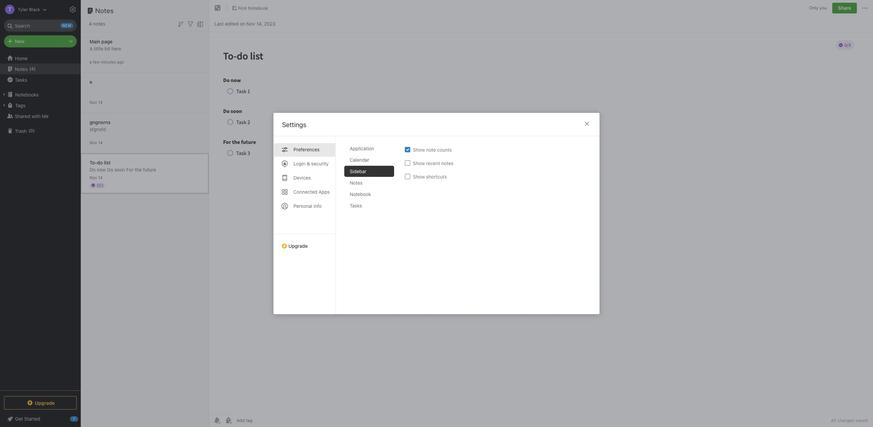 Task type: vqa. For each thing, say whether or not it's contained in the screenshot.
gngnsrns
yes



Task type: describe. For each thing, give the bounding box(es) containing it.
all changes saved
[[831, 418, 868, 423]]

bit
[[105, 46, 110, 51]]

counts
[[437, 147, 452, 153]]

notes inside note list element
[[95, 7, 114, 14]]

add a reminder image
[[213, 417, 221, 425]]

show note counts
[[413, 147, 452, 153]]

new
[[15, 38, 24, 44]]

preferences
[[293, 147, 320, 152]]

tasks inside 'tab'
[[350, 203, 362, 209]]

share button
[[832, 3, 857, 13]]

do
[[97, 160, 103, 165]]

nov inside note window element
[[247, 21, 255, 26]]

3 14 from the top
[[98, 175, 103, 180]]

sfgnsfd
[[90, 126, 106, 132]]

with
[[31, 113, 41, 119]]

all
[[831, 418, 836, 423]]

0
[[30, 128, 33, 133]]

Show note counts checkbox
[[405, 147, 410, 152]]

info
[[313, 203, 322, 209]]

little
[[94, 46, 103, 51]]

4 inside notes ( 4 )
[[31, 66, 34, 71]]

notebook tab
[[344, 189, 394, 200]]

devices
[[293, 175, 311, 181]]

notebook inside tab
[[350, 191, 371, 197]]

personal info
[[293, 203, 322, 209]]

main page
[[90, 39, 113, 44]]

recent
[[426, 160, 440, 166]]

notes inside notes ( 4 )
[[15, 66, 28, 72]]

Show recent notes checkbox
[[405, 161, 410, 166]]

sidebar
[[350, 169, 366, 174]]

1 nov 14 from the top
[[90, 100, 103, 105]]

settings image
[[69, 5, 77, 13]]

login & security
[[293, 161, 329, 167]]

the
[[135, 167, 142, 172]]

shared
[[15, 113, 30, 119]]

on
[[240, 21, 245, 26]]

note
[[426, 147, 436, 153]]

do now do soon for the future
[[90, 167, 156, 172]]

( for trash
[[29, 128, 30, 133]]

first
[[238, 5, 247, 11]]

2 do from the left
[[107, 167, 113, 172]]

apps
[[319, 189, 330, 195]]

4 notes
[[89, 21, 105, 27]]

nov down e
[[90, 100, 97, 105]]

notes ( 4 )
[[15, 66, 36, 72]]

1 horizontal spatial notes
[[441, 160, 453, 166]]

show for show shortcuts
[[413, 174, 425, 180]]

new button
[[4, 35, 77, 47]]

expand tags image
[[2, 103, 7, 108]]

list
[[104, 160, 111, 165]]

notebooks
[[15, 92, 39, 97]]

show for show note counts
[[413, 147, 425, 153]]

home link
[[0, 53, 81, 64]]

few
[[93, 59, 100, 64]]

notebook inside button
[[248, 5, 268, 11]]

notes tab
[[344, 177, 394, 188]]

tasks inside button
[[15, 77, 27, 83]]

notes inside note list element
[[93, 21, 105, 27]]

sidebar tab
[[344, 166, 394, 177]]

tab list for show note counts
[[344, 143, 399, 314]]

connected apps
[[293, 189, 330, 195]]

2023
[[264, 21, 275, 26]]

calendar
[[350, 157, 369, 163]]

edited
[[225, 21, 239, 26]]

add tag image
[[224, 417, 233, 425]]

me
[[42, 113, 49, 119]]

first notebook
[[238, 5, 268, 11]]

2 14 from the top
[[98, 140, 103, 145]]

trash ( 0 )
[[15, 128, 35, 134]]

notebooks link
[[0, 89, 80, 100]]

3 nov 14 from the top
[[90, 175, 103, 180]]

here
[[111, 46, 121, 51]]



Task type: locate. For each thing, give the bounding box(es) containing it.
nov
[[247, 21, 255, 26], [90, 100, 97, 105], [90, 140, 97, 145], [90, 175, 97, 180]]

to-
[[90, 160, 97, 165]]

last edited on nov 14, 2023
[[214, 21, 275, 26]]

tree containing home
[[0, 53, 81, 390]]

close image
[[583, 120, 591, 128]]

tab list containing preferences
[[274, 136, 336, 314]]

0 horizontal spatial notes
[[93, 21, 105, 27]]

upgrade button inside tab list
[[274, 234, 336, 252]]

show right show shortcuts option
[[413, 174, 425, 180]]

) for trash
[[33, 128, 35, 133]]

nov right on
[[247, 21, 255, 26]]

share
[[838, 5, 851, 11]]

nov up 0/3
[[90, 175, 97, 180]]

settings
[[282, 121, 306, 129]]

nov down sfgnsfd
[[90, 140, 97, 145]]

) right trash
[[33, 128, 35, 133]]

notes down sidebar
[[350, 180, 363, 186]]

last
[[214, 21, 224, 26]]

notebook right first
[[248, 5, 268, 11]]

0 horizontal spatial notebook
[[248, 5, 268, 11]]

None search field
[[9, 20, 72, 32]]

upgrade inside tab list
[[288, 243, 308, 249]]

14 up 0/3
[[98, 175, 103, 180]]

1 horizontal spatial tab list
[[344, 143, 399, 314]]

1 horizontal spatial do
[[107, 167, 113, 172]]

1 vertical spatial upgrade
[[35, 400, 55, 406]]

3 show from the top
[[413, 174, 425, 180]]

0 vertical spatial upgrade
[[288, 243, 308, 249]]

tab list
[[274, 136, 336, 314], [344, 143, 399, 314]]

( right trash
[[29, 128, 30, 133]]

1 horizontal spatial notes
[[95, 7, 114, 14]]

nov 14 up 0/3
[[90, 175, 103, 180]]

saved
[[856, 418, 868, 423]]

trash
[[15, 128, 27, 134]]

personal
[[293, 203, 312, 209]]

( for notes
[[29, 66, 31, 71]]

0 vertical spatial notes
[[93, 21, 105, 27]]

2 nov 14 from the top
[[90, 140, 103, 145]]

1 horizontal spatial 4
[[89, 21, 92, 27]]

1 horizontal spatial upgrade
[[288, 243, 308, 249]]

for
[[126, 167, 133, 172]]

0 vertical spatial notes
[[95, 7, 114, 14]]

1 vertical spatial upgrade button
[[4, 396, 77, 410]]

do
[[90, 167, 96, 172], [107, 167, 113, 172]]

do down to-
[[90, 167, 96, 172]]

1 vertical spatial nov 14
[[90, 140, 103, 145]]

14 up gngnsrns
[[98, 100, 103, 105]]

nov 14
[[90, 100, 103, 105], [90, 140, 103, 145], [90, 175, 103, 180]]

1 vertical spatial 14
[[98, 140, 103, 145]]

shared with me link
[[0, 111, 80, 121]]

a little bit here
[[90, 46, 121, 51]]

soon
[[114, 167, 125, 172]]

application tab
[[344, 143, 394, 154]]

now
[[97, 167, 106, 172]]

show recent notes
[[413, 160, 453, 166]]

tab list for calendar
[[274, 136, 336, 314]]

changes
[[837, 418, 854, 423]]

application
[[350, 146, 374, 151]]

main
[[90, 39, 100, 44]]

2 vertical spatial show
[[413, 174, 425, 180]]

2 horizontal spatial notes
[[350, 180, 363, 186]]

( inside notes ( 4 )
[[29, 66, 31, 71]]

notes
[[93, 21, 105, 27], [441, 160, 453, 166]]

Note Editor text field
[[209, 32, 873, 414]]

0 vertical spatial 4
[[89, 21, 92, 27]]

security
[[311, 161, 329, 167]]

2 show from the top
[[413, 160, 425, 166]]

0 horizontal spatial 4
[[31, 66, 34, 71]]

0 horizontal spatial tasks
[[15, 77, 27, 83]]

minutes
[[101, 59, 116, 64]]

tasks down notebook tab
[[350, 203, 362, 209]]

0 vertical spatial )
[[34, 66, 36, 71]]

0 horizontal spatial upgrade button
[[4, 396, 77, 410]]

notes
[[95, 7, 114, 14], [15, 66, 28, 72], [350, 180, 363, 186]]

tasks down notes ( 4 )
[[15, 77, 27, 83]]

notebook
[[248, 5, 268, 11], [350, 191, 371, 197]]

0 vertical spatial (
[[29, 66, 31, 71]]

1 vertical spatial notes
[[441, 160, 453, 166]]

expand notebooks image
[[2, 92, 7, 97]]

tab list containing application
[[344, 143, 399, 314]]

shortcuts
[[426, 174, 447, 180]]

notes up 4 notes
[[95, 7, 114, 14]]

show for show recent notes
[[413, 160, 425, 166]]

1 horizontal spatial tasks
[[350, 203, 362, 209]]

show right show note counts option
[[413, 147, 425, 153]]

show shortcuts
[[413, 174, 447, 180]]

show
[[413, 147, 425, 153], [413, 160, 425, 166], [413, 174, 425, 180]]

2 vertical spatial 14
[[98, 175, 103, 180]]

4 up the "main"
[[89, 21, 92, 27]]

login
[[293, 161, 305, 167]]

1 do from the left
[[90, 167, 96, 172]]

1 vertical spatial )
[[33, 128, 35, 133]]

1 horizontal spatial upgrade button
[[274, 234, 336, 252]]

note window element
[[209, 0, 873, 427]]

1 horizontal spatial notebook
[[350, 191, 371, 197]]

page
[[101, 39, 113, 44]]

upgrade button
[[274, 234, 336, 252], [4, 396, 77, 410]]

tags button
[[0, 100, 80, 111]]

0 vertical spatial notebook
[[248, 5, 268, 11]]

1 vertical spatial tasks
[[350, 203, 362, 209]]

0/3
[[97, 183, 103, 188]]

you
[[820, 5, 827, 11]]

ago
[[117, 59, 124, 64]]

nov 14 down sfgnsfd
[[90, 140, 103, 145]]

2 vertical spatial notes
[[350, 180, 363, 186]]

(
[[29, 66, 31, 71], [29, 128, 30, 133]]

only
[[809, 5, 818, 11]]

1 vertical spatial 4
[[31, 66, 34, 71]]

1 vertical spatial (
[[29, 128, 30, 133]]

1 vertical spatial notes
[[15, 66, 28, 72]]

) inside notes ( 4 )
[[34, 66, 36, 71]]

0 horizontal spatial notes
[[15, 66, 28, 72]]

14
[[98, 100, 103, 105], [98, 140, 103, 145], [98, 175, 103, 180]]

tree
[[0, 53, 81, 390]]

a
[[90, 59, 92, 64]]

e
[[90, 79, 92, 85]]

do down list
[[107, 167, 113, 172]]

1 show from the top
[[413, 147, 425, 153]]

0 vertical spatial show
[[413, 147, 425, 153]]

( down home link
[[29, 66, 31, 71]]

notebook down notes 'tab'
[[350, 191, 371, 197]]

Show shortcuts checkbox
[[405, 174, 410, 179]]

gngnsrns
[[90, 119, 110, 125]]

a few minutes ago
[[90, 59, 124, 64]]

first notebook button
[[230, 3, 270, 13]]

4 down home link
[[31, 66, 34, 71]]

) for notes
[[34, 66, 36, 71]]

nov 14 up gngnsrns
[[90, 100, 103, 105]]

notes down home
[[15, 66, 28, 72]]

show right show recent notes checkbox
[[413, 160, 425, 166]]

tags
[[15, 102, 25, 108]]

1 vertical spatial show
[[413, 160, 425, 166]]

4 inside note list element
[[89, 21, 92, 27]]

a
[[90, 46, 93, 51]]

2 vertical spatial nov 14
[[90, 175, 103, 180]]

future
[[143, 167, 156, 172]]

only you
[[809, 5, 827, 11]]

0 vertical spatial 14
[[98, 100, 103, 105]]

0 vertical spatial tasks
[[15, 77, 27, 83]]

connected
[[293, 189, 317, 195]]

shared with me
[[15, 113, 49, 119]]

) down home link
[[34, 66, 36, 71]]

expand note image
[[214, 4, 222, 12]]

1 vertical spatial notebook
[[350, 191, 371, 197]]

0 vertical spatial upgrade button
[[274, 234, 336, 252]]

to-do list
[[90, 160, 111, 165]]

)
[[34, 66, 36, 71], [33, 128, 35, 133]]

Search text field
[[9, 20, 72, 32]]

&
[[307, 161, 310, 167]]

14,
[[256, 21, 263, 26]]

) inside trash ( 0 )
[[33, 128, 35, 133]]

upgrade
[[288, 243, 308, 249], [35, 400, 55, 406]]

1 14 from the top
[[98, 100, 103, 105]]

note list element
[[81, 0, 209, 427]]

tasks button
[[0, 74, 80, 85]]

home
[[15, 55, 28, 61]]

notes inside 'tab'
[[350, 180, 363, 186]]

0 horizontal spatial do
[[90, 167, 96, 172]]

0 horizontal spatial tab list
[[274, 136, 336, 314]]

notes down counts
[[441, 160, 453, 166]]

14 down sfgnsfd
[[98, 140, 103, 145]]

tasks tab
[[344, 200, 394, 211]]

0 vertical spatial nov 14
[[90, 100, 103, 105]]

notes up main page
[[93, 21, 105, 27]]

( inside trash ( 0 )
[[29, 128, 30, 133]]

0 horizontal spatial upgrade
[[35, 400, 55, 406]]

tasks
[[15, 77, 27, 83], [350, 203, 362, 209]]

4
[[89, 21, 92, 27], [31, 66, 34, 71]]

calendar tab
[[344, 154, 394, 166]]



